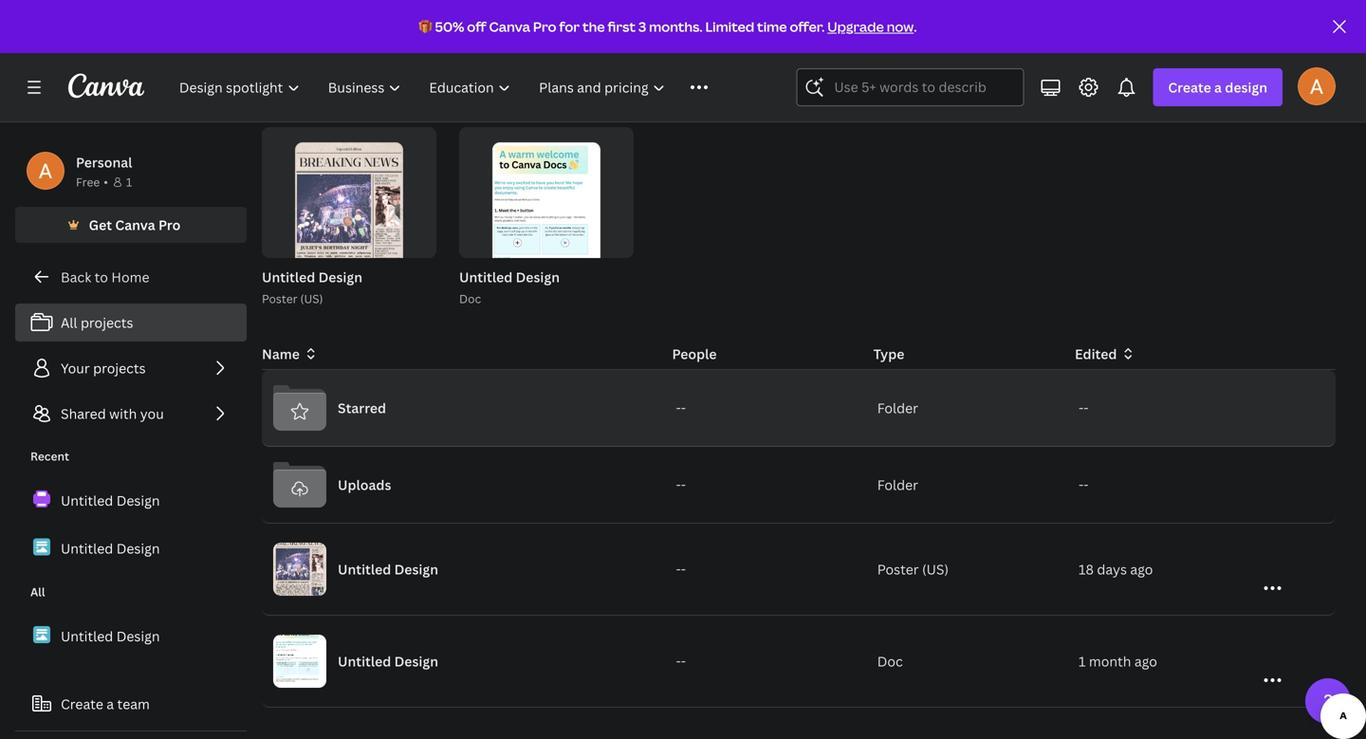 Task type: locate. For each thing, give the bounding box(es) containing it.
create inside create a team button
[[61, 695, 103, 713]]

your
[[61, 359, 90, 377]]

1 vertical spatial (us)
[[923, 560, 949, 578]]

0 vertical spatial doc
[[459, 291, 481, 307]]

back to home
[[61, 268, 149, 286]]

1 vertical spatial 1
[[1079, 652, 1086, 671]]

•
[[104, 174, 108, 190]]

1 for 1
[[126, 174, 132, 190]]

2 list from the top
[[15, 480, 247, 568]]

0 vertical spatial a
[[1215, 78, 1222, 96]]

canva
[[489, 18, 531, 36], [115, 216, 155, 234]]

0 vertical spatial all
[[61, 314, 77, 332]]

poster
[[262, 291, 298, 307], [878, 560, 919, 578]]

time
[[757, 18, 787, 36]]

projects right your
[[93, 359, 146, 377]]

0 horizontal spatial 1
[[126, 174, 132, 190]]

design inside "untitled design poster (us)"
[[319, 268, 363, 286]]

pro up back to home link
[[158, 216, 181, 234]]

all projects link
[[15, 304, 247, 342]]

1 list from the top
[[15, 304, 247, 433]]

a inside button
[[107, 695, 114, 713]]

1 horizontal spatial untitled design button
[[459, 266, 560, 289]]

all projects
[[61, 314, 133, 332]]

1 vertical spatial list
[[15, 480, 247, 568]]

design
[[319, 268, 363, 286], [516, 268, 560, 286], [116, 491, 160, 509], [116, 539, 160, 557], [394, 560, 438, 578], [116, 627, 160, 645], [394, 652, 438, 671]]

projects
[[81, 314, 133, 332], [93, 359, 146, 377]]

design inside untitled design doc
[[516, 268, 560, 286]]

all inside list
[[61, 314, 77, 332]]

ago for 1 month ago
[[1135, 652, 1158, 671]]

1 folder from the top
[[878, 399, 919, 417]]

ago right days
[[1131, 560, 1153, 578]]

1 vertical spatial create
[[61, 695, 103, 713]]

0 horizontal spatial pro
[[158, 216, 181, 234]]

18 days ago
[[1079, 560, 1153, 578]]

1 vertical spatial all
[[30, 584, 45, 600]]

1 left month
[[1079, 652, 1086, 671]]

1 horizontal spatial pro
[[533, 18, 557, 36]]

untitled
[[262, 268, 315, 286], [459, 268, 513, 286], [61, 491, 113, 509], [61, 539, 113, 557], [338, 560, 391, 578], [61, 627, 113, 645], [338, 652, 391, 671]]

get canva pro button
[[15, 207, 247, 243]]

2 vertical spatial untitled design link
[[15, 616, 247, 656]]

untitled inside "untitled design poster (us)"
[[262, 268, 315, 286]]

with
[[109, 405, 137, 423]]

get canva pro
[[89, 216, 181, 234]]

free
[[76, 174, 100, 190]]

first
[[608, 18, 636, 36]]

3 untitled design link from the top
[[15, 616, 247, 656]]

0 vertical spatial untitled design link
[[15, 480, 247, 521]]

untitled inside untitled design doc
[[459, 268, 513, 286]]

design inside list
[[116, 627, 160, 645]]

0 vertical spatial projects
[[81, 314, 133, 332]]

1 horizontal spatial create
[[1169, 78, 1212, 96]]

to
[[95, 268, 108, 286]]

all for all
[[30, 584, 45, 600]]

1 untitled design button from the left
[[262, 266, 363, 289]]

doc
[[459, 291, 481, 307], [878, 652, 903, 671]]

pro
[[533, 18, 557, 36], [158, 216, 181, 234]]

1 horizontal spatial (us)
[[923, 560, 949, 578]]

0 vertical spatial create
[[1169, 78, 1212, 96]]

0 vertical spatial 1
[[126, 174, 132, 190]]

1 vertical spatial pro
[[158, 216, 181, 234]]

apple lee image
[[1298, 67, 1336, 105]]

0 vertical spatial poster
[[262, 291, 298, 307]]

0 horizontal spatial canva
[[115, 216, 155, 234]]

create left the team
[[61, 695, 103, 713]]

folder for starred
[[878, 399, 919, 417]]

1 vertical spatial ago
[[1135, 652, 1158, 671]]

0 horizontal spatial create
[[61, 695, 103, 713]]

a inside dropdown button
[[1215, 78, 1222, 96]]

0 vertical spatial folder
[[878, 399, 919, 417]]

folder for uploads
[[878, 476, 919, 494]]

1
[[126, 174, 132, 190], [1079, 652, 1086, 671]]

1 horizontal spatial all
[[61, 314, 77, 332]]

untitled design
[[61, 491, 160, 509], [61, 539, 160, 557], [338, 560, 438, 578], [61, 627, 160, 645], [338, 652, 438, 671]]

canva inside button
[[115, 216, 155, 234]]

name button
[[262, 344, 319, 364]]

uploads
[[338, 476, 391, 494]]

list
[[15, 304, 247, 433], [15, 480, 247, 568]]

1 horizontal spatial poster
[[878, 560, 919, 578]]

now
[[887, 18, 914, 36]]

personal
[[76, 153, 132, 171]]

a for team
[[107, 695, 114, 713]]

untitled design button
[[262, 266, 363, 289], [459, 266, 560, 289]]

(us)
[[300, 291, 323, 307], [923, 560, 949, 578]]

canva right 'off'
[[489, 18, 531, 36]]

projects down back to home
[[81, 314, 133, 332]]

folder up poster (us)
[[878, 476, 919, 494]]

1 month ago
[[1079, 652, 1158, 671]]

2 folder from the top
[[878, 476, 919, 494]]

0 horizontal spatial untitled design button
[[262, 266, 363, 289]]

all
[[61, 314, 77, 332], [30, 584, 45, 600]]

0 vertical spatial pro
[[533, 18, 557, 36]]

--
[[676, 399, 686, 417], [1079, 399, 1089, 417], [676, 476, 686, 494], [1079, 476, 1089, 494], [676, 560, 686, 578], [676, 652, 686, 671]]

days
[[1097, 560, 1127, 578]]

1 vertical spatial projects
[[93, 359, 146, 377]]

a left the team
[[107, 695, 114, 713]]

doc inside untitled design doc
[[459, 291, 481, 307]]

1 vertical spatial untitled design link
[[15, 528, 247, 568]]

2 untitled design button from the left
[[459, 266, 560, 289]]

0 horizontal spatial (us)
[[300, 291, 323, 307]]

free •
[[76, 174, 108, 190]]

a
[[1215, 78, 1222, 96], [107, 695, 114, 713]]

create a team
[[61, 695, 150, 713]]

1 horizontal spatial a
[[1215, 78, 1222, 96]]

1 right •
[[126, 174, 132, 190]]

canva right the get
[[115, 216, 155, 234]]

1 vertical spatial a
[[107, 695, 114, 713]]

1 vertical spatial folder
[[878, 476, 919, 494]]

projects for your projects
[[93, 359, 146, 377]]

name
[[262, 345, 300, 363]]

top level navigation element
[[167, 68, 751, 106], [167, 68, 751, 106]]

0 vertical spatial (us)
[[300, 291, 323, 307]]

0 horizontal spatial a
[[107, 695, 114, 713]]

1 vertical spatial canva
[[115, 216, 155, 234]]

list containing untitled design
[[15, 480, 247, 568]]

0 horizontal spatial all
[[30, 584, 45, 600]]

0 vertical spatial canva
[[489, 18, 531, 36]]

1 horizontal spatial 1
[[1079, 652, 1086, 671]]

0 vertical spatial ago
[[1131, 560, 1153, 578]]

upgrade
[[828, 18, 884, 36]]

create inside create a design dropdown button
[[1169, 78, 1212, 96]]

pro left for
[[533, 18, 557, 36]]

untitled design link
[[15, 480, 247, 521], [15, 528, 247, 568], [15, 616, 247, 656]]

back to home link
[[15, 258, 247, 296]]

create left design
[[1169, 78, 1212, 96]]

create for create a design
[[1169, 78, 1212, 96]]

0 horizontal spatial doc
[[459, 291, 481, 307]]

poster (us)
[[878, 560, 949, 578]]

-
[[676, 399, 681, 417], [681, 399, 686, 417], [1079, 399, 1084, 417], [1084, 399, 1089, 417], [676, 476, 681, 494], [681, 476, 686, 494], [1079, 476, 1084, 494], [1084, 476, 1089, 494], [676, 560, 681, 578], [681, 560, 686, 578], [676, 652, 681, 671], [681, 652, 686, 671]]

ago right month
[[1135, 652, 1158, 671]]

None search field
[[797, 68, 1024, 106]]

ago for 18 days ago
[[1131, 560, 1153, 578]]

untitled design poster (us)
[[262, 268, 363, 307]]

1 vertical spatial doc
[[878, 652, 903, 671]]

folder down type
[[878, 399, 919, 417]]

ago
[[1131, 560, 1153, 578], [1135, 652, 1158, 671]]

0 vertical spatial list
[[15, 304, 247, 433]]

a left design
[[1215, 78, 1222, 96]]

folder
[[878, 399, 919, 417], [878, 476, 919, 494]]

create
[[1169, 78, 1212, 96], [61, 695, 103, 713]]

untitled design inside the untitled design list
[[61, 627, 160, 645]]

0 horizontal spatial poster
[[262, 291, 298, 307]]



Task type: describe. For each thing, give the bounding box(es) containing it.
poster inside "untitled design poster (us)"
[[262, 291, 298, 307]]

edited
[[1075, 345, 1117, 363]]

type
[[874, 345, 905, 363]]

your projects
[[61, 359, 146, 377]]

untitled design button for untitled design doc
[[459, 266, 560, 289]]

home
[[111, 268, 149, 286]]

get
[[89, 216, 112, 234]]

untitled inside list
[[61, 627, 113, 645]]

edited button
[[1075, 344, 1262, 364]]

month
[[1089, 652, 1132, 671]]

create a team button
[[15, 685, 247, 723]]

upgrade now button
[[828, 18, 914, 36]]

all for all projects
[[61, 314, 77, 332]]

starred
[[338, 399, 386, 417]]

18
[[1079, 560, 1094, 578]]

.
[[914, 18, 917, 36]]

create for create a team
[[61, 695, 103, 713]]

Search search field
[[835, 69, 986, 105]]

untitled design doc
[[459, 268, 560, 307]]

1 horizontal spatial canva
[[489, 18, 531, 36]]

offer.
[[790, 18, 825, 36]]

shared with you link
[[15, 395, 247, 433]]

list containing all projects
[[15, 304, 247, 433]]

2 untitled design link from the top
[[15, 528, 247, 568]]

1 untitled design link from the top
[[15, 480, 247, 521]]

pro inside button
[[158, 216, 181, 234]]

🎁 50% off canva pro for the first 3 months. limited time offer. upgrade now .
[[419, 18, 917, 36]]

untitled design list
[[15, 616, 247, 704]]

create a design
[[1169, 78, 1268, 96]]

limited
[[706, 18, 755, 36]]

untitled design button for untitled design poster (us)
[[262, 266, 363, 289]]

3
[[639, 18, 647, 36]]

for
[[559, 18, 580, 36]]

create a design button
[[1153, 68, 1283, 106]]

1 for 1 month ago
[[1079, 652, 1086, 671]]

1 vertical spatial poster
[[878, 560, 919, 578]]

(us) inside "untitled design poster (us)"
[[300, 291, 323, 307]]

team
[[117, 695, 150, 713]]

a for design
[[1215, 78, 1222, 96]]

your projects link
[[15, 349, 247, 387]]

shared
[[61, 405, 106, 423]]

off
[[467, 18, 487, 36]]

shared with you
[[61, 405, 164, 423]]

you
[[140, 405, 164, 423]]

design
[[1226, 78, 1268, 96]]

people
[[672, 345, 717, 363]]

recent
[[30, 448, 69, 464]]

50%
[[435, 18, 464, 36]]

back
[[61, 268, 91, 286]]

1 horizontal spatial doc
[[878, 652, 903, 671]]

the
[[583, 18, 605, 36]]

months.
[[649, 18, 703, 36]]

projects for all projects
[[81, 314, 133, 332]]

🎁
[[419, 18, 432, 36]]



Task type: vqa. For each thing, say whether or not it's contained in the screenshot.
Poster
yes



